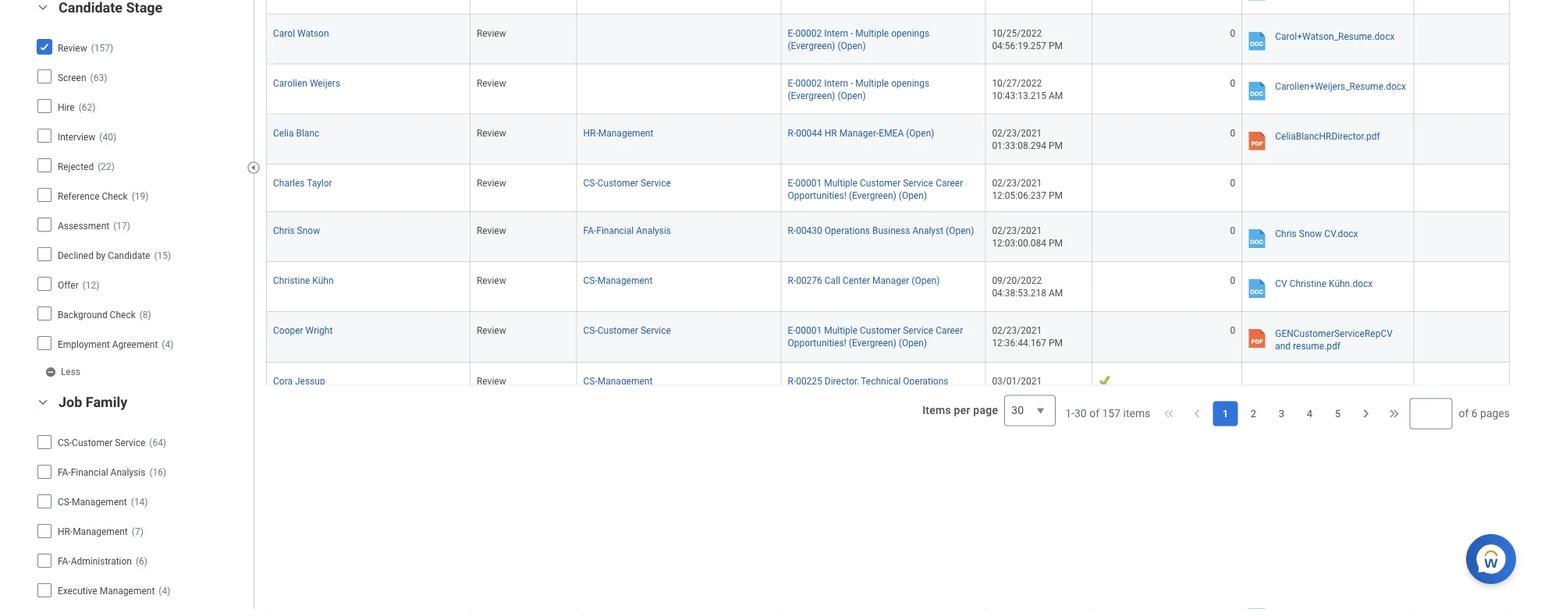 Task type: describe. For each thing, give the bounding box(es) containing it.
r-00225 director, technical operations (open)
[[788, 376, 949, 400]]

4 button
[[1298, 401, 1323, 426]]

kühn
[[313, 276, 334, 286]]

call
[[825, 276, 841, 286]]

r- for 00430
[[788, 226, 796, 236]]

2
[[1251, 408, 1257, 420]]

10/25/2022
[[992, 28, 1042, 39]]

0 for 02/23/2021 12:36:44.167 pm
[[1231, 326, 1236, 336]]

chris snow
[[273, 226, 320, 236]]

chris for chris snow cv.docx
[[1276, 229, 1297, 240]]

carol watson link
[[273, 25, 329, 39]]

02/23/2021 for 02/23/2021 01:33:08.294 pm
[[992, 128, 1042, 139]]

kühn.docx
[[1329, 279, 1373, 290]]

openings for 10/25/2022
[[892, 28, 930, 39]]

fa- inside fa-financial analysis link
[[583, 226, 597, 236]]

00225
[[796, 376, 823, 387]]

manager-
[[840, 128, 879, 139]]

screen
[[58, 72, 86, 83]]

0 horizontal spatial operations
[[825, 226, 870, 236]]

row containing charles taylor
[[266, 165, 1510, 212]]

e-00002 intern - multiple openings (evergreen) (open) link for 10/27/2022
[[788, 75, 930, 101]]

fa- for (6)
[[58, 557, 71, 568]]

1 horizontal spatial christine
[[1290, 279, 1327, 290]]

review element for charles taylor
[[477, 175, 506, 189]]

row containing cora jessup
[[266, 363, 1510, 413]]

charles taylor
[[273, 178, 332, 189]]

- for 10/27/2022 10:43:13.215 am
[[851, 78, 853, 89]]

review for carol watson
[[477, 28, 506, 39]]

(40)
[[99, 131, 116, 142]]

service inside job family tree
[[115, 438, 145, 449]]

analyst
[[913, 226, 944, 236]]

cooper
[[273, 326, 303, 336]]

review element for cora jessup
[[477, 373, 506, 387]]

celiablanchrdirector.pdf
[[1276, 131, 1381, 142]]

r- for 00044
[[788, 128, 796, 139]]

00276
[[796, 276, 823, 286]]

chevron 2x right small image
[[1387, 406, 1402, 422]]

2 button
[[1241, 401, 1266, 426]]

and
[[1276, 341, 1291, 352]]

business
[[873, 226, 911, 236]]

10/25/2022 04:56:19.257 pm
[[992, 28, 1063, 51]]

emea
[[879, 128, 904, 139]]

declined
[[58, 250, 94, 261]]

e- for 10/25/2022 04:56:19.257 pm
[[788, 28, 796, 39]]

4
[[1307, 408, 1313, 420]]

check for reference check
[[102, 191, 128, 202]]

employment
[[58, 339, 110, 350]]

hr- inside hr-management link
[[583, 128, 599, 139]]

(157)
[[91, 42, 113, 53]]

6
[[1472, 407, 1478, 420]]

10:43:13.215
[[992, 90, 1047, 101]]

10/27/2022
[[992, 78, 1042, 89]]

cs-management inside job family tree
[[58, 497, 127, 508]]

01:25:15.893
[[992, 389, 1047, 400]]

review element for celia blanc
[[477, 125, 506, 139]]

09/20/2022
[[992, 276, 1042, 286]]

0 for 02/23/2021 01:33:08.294 pm
[[1231, 128, 1236, 139]]

of inside status
[[1090, 407, 1100, 420]]

30
[[1075, 407, 1087, 420]]

e-00002 intern - multiple openings (evergreen) (open) for 10/25/2022
[[788, 28, 930, 51]]

00001 for 02/23/2021 12:36:44.167 pm
[[796, 326, 822, 336]]

r-00430 operations business analyst (open) link
[[788, 222, 974, 236]]

management inside hr-management link
[[599, 128, 654, 139]]

09/20/2022 04:38:53.218 am
[[992, 276, 1063, 299]]

e- for 02/23/2021 12:05:06.237 pm
[[788, 178, 796, 189]]

r-00225 director, technical operations (open) link
[[788, 373, 949, 400]]

pages
[[1481, 407, 1510, 420]]

executive management
[[58, 586, 155, 597]]

career for 02/23/2021 12:36:44.167 pm
[[936, 326, 963, 336]]

chevron right small image
[[1359, 406, 1374, 422]]

review inside the "candidate stage" tree
[[58, 42, 87, 53]]

operations inside r-00225 director, technical operations (open)
[[903, 376, 949, 387]]

carol watson
[[273, 28, 329, 39]]

declined by candidate
[[58, 250, 150, 261]]

technical
[[861, 376, 901, 387]]

review element for carol watson
[[477, 25, 506, 39]]

items
[[923, 404, 951, 417]]

candidate stage tree
[[35, 34, 241, 357]]

r- for 00225
[[788, 376, 796, 387]]

career for 02/23/2021 12:05:06.237 pm
[[936, 178, 963, 189]]

row containing carolien weijers
[[266, 64, 1510, 115]]

hr-management inside row
[[583, 128, 654, 139]]

carol+watson_resume.docx
[[1276, 31, 1395, 42]]

check small image
[[35, 38, 54, 56]]

cs- for taylor
[[583, 178, 598, 189]]

cs-management link for kühn
[[583, 272, 653, 286]]

cs-customer service link for taylor
[[583, 175, 671, 189]]

by
[[96, 250, 106, 261]]

cv.docx
[[1325, 229, 1359, 240]]

fa- for (16)
[[58, 468, 71, 479]]

review element for carolien weijers
[[477, 75, 506, 89]]

02/23/2021 12:03:00.084 pm
[[992, 226, 1063, 249]]

02/23/2021 12:36:44.167 pm
[[992, 326, 1063, 349]]

am for 10/27/2022 10:43:13.215 am
[[1049, 90, 1063, 101]]

items
[[1124, 407, 1151, 420]]

cs-customer service link for wright
[[583, 322, 671, 336]]

0 for 02/23/2021 12:03:00.084 pm
[[1231, 226, 1236, 236]]

5 button
[[1326, 401, 1351, 426]]

family
[[86, 395, 127, 411]]

pm for 10/25/2022 04:56:19.257 pm
[[1049, 40, 1063, 51]]

02/23/2021 for 02/23/2021 12:03:00.084 pm
[[992, 226, 1042, 236]]

0 for 02/23/2021 12:05:06.237 pm
[[1231, 178, 1236, 189]]

review element for cooper wright
[[477, 322, 506, 336]]

review for carolien weijers
[[477, 78, 506, 89]]

review for cooper wright
[[477, 326, 506, 336]]

charles
[[273, 178, 305, 189]]

administration
[[71, 557, 132, 568]]

(64)
[[149, 438, 166, 449]]

christine kühn
[[273, 276, 334, 286]]

pm for 02/23/2021 12:05:06.237 pm
[[1049, 190, 1063, 201]]

cs- for wright
[[583, 326, 598, 336]]

3 button
[[1270, 401, 1295, 426]]

intern for 10/25/2022
[[824, 28, 849, 39]]

(4) for employment agreement
[[162, 339, 174, 350]]

04:56:19.257
[[992, 40, 1047, 51]]

(14)
[[131, 497, 148, 508]]

taylor
[[307, 178, 332, 189]]

e- for 02/23/2021 12:36:44.167 pm
[[788, 326, 796, 336]]

cs-customer service inside job family tree
[[58, 438, 145, 449]]

cs- for kühn
[[583, 276, 598, 286]]

cora jessup link
[[273, 373, 325, 387]]

04:38:53.218
[[992, 288, 1047, 299]]

assessment
[[58, 220, 109, 231]]

r-00430 operations business analyst (open)
[[788, 226, 974, 236]]

10/27/2022 10:43:13.215 am
[[992, 78, 1063, 101]]

(12)
[[83, 280, 100, 291]]

opportunities! for 02/23/2021 12:05:06.237 pm
[[788, 190, 847, 201]]

review for cora jessup
[[477, 376, 506, 387]]

charles taylor link
[[273, 175, 332, 189]]

03/01/2021
[[992, 376, 1042, 387]]

row containing chris snow
[[266, 212, 1510, 262]]

jessup
[[295, 376, 325, 387]]

financial inside fa-financial analysis link
[[597, 226, 634, 236]]

cora jessup
[[273, 376, 325, 387]]

background
[[58, 309, 107, 320]]

analysis inside job family tree
[[111, 468, 146, 479]]

Go to page number text field
[[1410, 398, 1453, 430]]

cs-management for christine kühn
[[583, 276, 653, 286]]

chris snow link
[[273, 222, 320, 236]]

02/23/2021 for 02/23/2021 12:36:44.167 pm
[[992, 326, 1042, 336]]

(17)
[[113, 220, 130, 231]]

financial inside job family tree
[[71, 468, 108, 479]]

resume.pdf
[[1294, 341, 1341, 352]]

chevron 2x left small image
[[1162, 406, 1177, 422]]

r-00276 call center manager (open) link
[[788, 272, 940, 286]]

(62)
[[79, 102, 96, 113]]

hr-management inside job family tree
[[58, 527, 128, 538]]

pm for 03/01/2021 01:25:15.893 pm
[[1049, 389, 1063, 400]]

(4) for executive management
[[159, 586, 170, 597]]

carol
[[273, 28, 295, 39]]

items per page
[[923, 404, 999, 417]]

customer inside job family tree
[[72, 438, 113, 449]]

employment agreement
[[58, 339, 158, 350]]



Task type: vqa. For each thing, say whether or not it's contained in the screenshot.


Task type: locate. For each thing, give the bounding box(es) containing it.
e-00002 intern - multiple openings (evergreen) (open) link
[[788, 25, 930, 51], [788, 75, 930, 101]]

operations up items in the bottom right of the page
[[903, 376, 949, 387]]

cs-management link for jessup
[[583, 373, 653, 387]]

job family button
[[59, 395, 127, 411]]

3 r- from the top
[[788, 276, 796, 286]]

snow for chris snow cv.docx
[[1300, 229, 1323, 240]]

02/23/2021 up 01:33:08.294
[[992, 128, 1042, 139]]

list inside pagination element
[[1213, 401, 1351, 426]]

1 e- from the top
[[788, 28, 796, 39]]

2 review element from the top
[[477, 75, 506, 89]]

of left "6"
[[1459, 407, 1469, 420]]

cs-
[[583, 178, 598, 189], [583, 276, 598, 286], [583, 326, 598, 336], [583, 376, 598, 387], [58, 438, 72, 449], [58, 497, 72, 508]]

0 vertical spatial check
[[102, 191, 128, 202]]

pm inside 02/23/2021 12:36:44.167 pm
[[1049, 338, 1063, 349]]

1 horizontal spatial snow
[[1300, 229, 1323, 240]]

6 review element from the top
[[477, 272, 506, 286]]

review for chris snow
[[477, 226, 506, 236]]

(63)
[[90, 72, 107, 83]]

02/23/2021 inside 02/23/2021 12:03:00.084 pm
[[992, 226, 1042, 236]]

1 horizontal spatial financial
[[597, 226, 634, 236]]

02/23/2021 inside 02/23/2021 01:33:08.294 pm
[[992, 128, 1042, 139]]

christine
[[273, 276, 310, 286], [1290, 279, 1327, 290]]

2 career from the top
[[936, 326, 963, 336]]

chevron down image
[[34, 2, 52, 13]]

fa-financial analysis inside row
[[583, 226, 671, 236]]

(open) inside r-00225 director, technical operations (open)
[[788, 389, 816, 400]]

3 0 from the top
[[1231, 128, 1236, 139]]

1 00002 from the top
[[796, 28, 822, 39]]

0 for 10/25/2022 04:56:19.257 pm
[[1231, 28, 1236, 39]]

01:33:08.294
[[992, 140, 1047, 151]]

1 horizontal spatial of
[[1459, 407, 1469, 420]]

am for 09/20/2022 04:38:53.218 am
[[1049, 288, 1063, 299]]

manager
[[873, 276, 910, 286]]

cv
[[1276, 279, 1288, 290]]

5 row from the top
[[266, 165, 1510, 212]]

4 e- from the top
[[788, 326, 796, 336]]

opportunities! for 02/23/2021 12:36:44.167 pm
[[788, 338, 847, 349]]

1 vertical spatial hr-management
[[58, 527, 128, 538]]

review element for christine kühn
[[477, 272, 506, 286]]

2 cs-customer service link from the top
[[583, 322, 671, 336]]

02/23/2021 inside 02/23/2021 12:36:44.167 pm
[[992, 326, 1042, 336]]

(4) right executive management
[[159, 586, 170, 597]]

0 vertical spatial financial
[[597, 226, 634, 236]]

r-00044 hr manager-emea (open)
[[788, 128, 935, 139]]

e-00002 intern - multiple openings (evergreen) (open)
[[788, 28, 930, 51], [788, 78, 930, 101]]

0 vertical spatial am
[[1049, 90, 1063, 101]]

02/23/2021 up the 12:03:00.084
[[992, 226, 1042, 236]]

0 for 10/27/2022 10:43:13.215 am
[[1231, 78, 1236, 89]]

e-00001 multiple customer service career opportunities! (evergreen) (open) link for 12:36:44.167
[[788, 322, 963, 349]]

review element
[[477, 25, 506, 39], [477, 75, 506, 89], [477, 125, 506, 139], [477, 175, 506, 189], [477, 222, 506, 236], [477, 272, 506, 286], [477, 322, 506, 336], [477, 373, 506, 387]]

2 openings from the top
[[892, 78, 930, 89]]

am right 10:43:13.215
[[1049, 90, 1063, 101]]

operations
[[825, 226, 870, 236], [903, 376, 949, 387]]

5 pm from the top
[[1049, 338, 1063, 349]]

0 horizontal spatial chris
[[273, 226, 295, 236]]

carolien+weijers_resume.docx
[[1276, 81, 1407, 92]]

fa-financial analysis link
[[583, 222, 671, 236]]

0 horizontal spatial hr-management
[[58, 527, 128, 538]]

pm right 04:56:19.257
[[1049, 40, 1063, 51]]

fa-financial analysis inside job family tree
[[58, 468, 146, 479]]

1-
[[1066, 407, 1075, 420]]

job family group
[[31, 394, 246, 610]]

e-00001 multiple customer service career opportunities! (evergreen) (open) link up r-00430 operations business analyst (open) link
[[788, 175, 963, 201]]

0 vertical spatial openings
[[892, 28, 930, 39]]

1 vertical spatial fa-
[[58, 468, 71, 479]]

0 vertical spatial career
[[936, 178, 963, 189]]

1-30 of 157 items
[[1066, 407, 1151, 420]]

christine right cv
[[1290, 279, 1327, 290]]

r-00044 hr manager-emea (open) link
[[788, 125, 935, 139]]

6 0 from the top
[[1231, 276, 1236, 286]]

0 vertical spatial analysis
[[636, 226, 671, 236]]

job family tree
[[37, 429, 241, 610]]

christine left kühn
[[273, 276, 310, 286]]

2 e- from the top
[[788, 78, 796, 89]]

pm inside 02/23/2021 12:05:06.237 pm
[[1049, 190, 1063, 201]]

e-00001 multiple customer service career opportunities! (evergreen) (open) link up technical
[[788, 322, 963, 349]]

0
[[1231, 28, 1236, 39], [1231, 78, 1236, 89], [1231, 128, 1236, 139], [1231, 178, 1236, 189], [1231, 226, 1236, 236], [1231, 276, 1236, 286], [1231, 326, 1236, 336]]

check left (8)
[[110, 309, 136, 320]]

1 vertical spatial fa-financial analysis
[[58, 468, 146, 479]]

gencustomerservicerepcv
[[1276, 329, 1393, 340]]

1 horizontal spatial hr-management
[[583, 128, 654, 139]]

9 row from the top
[[266, 363, 1510, 413]]

e-
[[788, 28, 796, 39], [788, 78, 796, 89], [788, 178, 796, 189], [788, 326, 796, 336]]

0 vertical spatial e-00001 multiple customer service career opportunities! (evergreen) (open) link
[[788, 175, 963, 201]]

weijers
[[310, 78, 340, 89]]

1 r- from the top
[[788, 128, 796, 139]]

rejected
[[58, 161, 94, 172]]

5 review element from the top
[[477, 222, 506, 236]]

candidate stage group
[[31, 0, 246, 382]]

opportunities! up 00225
[[788, 338, 847, 349]]

1 00001 from the top
[[796, 178, 822, 189]]

openings for 10/27/2022
[[892, 78, 930, 89]]

02/23/2021 for 02/23/2021 12:05:06.237 pm
[[992, 178, 1042, 189]]

2 vertical spatial cs-customer service
[[58, 438, 145, 449]]

0 horizontal spatial christine
[[273, 276, 310, 286]]

00002 for 10/27/2022
[[796, 78, 822, 89]]

r- left director,
[[788, 376, 796, 387]]

cora
[[273, 376, 293, 387]]

0 vertical spatial intern
[[824, 28, 849, 39]]

intern
[[824, 28, 849, 39], [824, 78, 849, 89]]

chris for chris snow
[[273, 226, 295, 236]]

1 vertical spatial e-00002 intern - multiple openings (evergreen) (open)
[[788, 78, 930, 101]]

2 intern from the top
[[824, 78, 849, 89]]

1 horizontal spatial hr-
[[583, 128, 599, 139]]

1 openings from the top
[[892, 28, 930, 39]]

1 vertical spatial cs-customer service
[[583, 326, 671, 336]]

4 0 from the top
[[1231, 178, 1236, 189]]

e-00001 multiple customer service career opportunities! (evergreen) (open) up r-00430 operations business analyst (open) link
[[788, 178, 963, 201]]

2 r- from the top
[[788, 226, 796, 236]]

2 00002 from the top
[[796, 78, 822, 89]]

00001 down 00276
[[796, 326, 822, 336]]

0 for 09/20/2022 04:38:53.218 am
[[1231, 276, 1236, 286]]

1 vertical spatial 00002
[[796, 78, 822, 89]]

1 horizontal spatial chris
[[1276, 229, 1297, 240]]

review for celia blanc
[[477, 128, 506, 139]]

3 pm from the top
[[1049, 190, 1063, 201]]

2 e-00002 intern - multiple openings (evergreen) (open) from the top
[[788, 78, 930, 101]]

0 horizontal spatial hr-
[[58, 527, 73, 538]]

opportunities! up 00430
[[788, 190, 847, 201]]

1 career from the top
[[936, 178, 963, 189]]

1 vertical spatial check
[[110, 309, 136, 320]]

reference
[[58, 191, 100, 202]]

review for christine kühn
[[477, 276, 506, 286]]

e- for 10/27/2022 10:43:13.215 am
[[788, 78, 796, 89]]

multiple
[[856, 28, 889, 39], [856, 78, 889, 89], [824, 178, 858, 189], [824, 326, 858, 336]]

cs- for jessup
[[583, 376, 598, 387]]

1 e-00001 multiple customer service career opportunities! (evergreen) (open) link from the top
[[788, 175, 963, 201]]

02/23/2021 inside 02/23/2021 12:05:06.237 pm
[[992, 178, 1042, 189]]

1 0 from the top
[[1231, 28, 1236, 39]]

r- up 00276
[[788, 226, 796, 236]]

0 vertical spatial hr-
[[583, 128, 599, 139]]

row containing christine kühn
[[266, 262, 1510, 312]]

row containing carol watson
[[266, 14, 1510, 64]]

pm right 01:25:15.893
[[1049, 389, 1063, 400]]

blanc
[[296, 128, 320, 139]]

4 row from the top
[[266, 115, 1510, 165]]

e-00001 multiple customer service career opportunities! (evergreen) (open) for 12:36:44.167
[[788, 326, 963, 349]]

0 vertical spatial (4)
[[162, 339, 174, 350]]

agreement
[[112, 339, 158, 350]]

0 vertical spatial -
[[851, 28, 853, 39]]

3 02/23/2021 from the top
[[992, 226, 1042, 236]]

center
[[843, 276, 870, 286]]

(8)
[[140, 309, 151, 320]]

wright
[[306, 326, 333, 336]]

1 vertical spatial hr-
[[58, 527, 73, 538]]

3 e- from the top
[[788, 178, 796, 189]]

1 vertical spatial cs-management
[[583, 376, 653, 387]]

r-00276 call center manager (open)
[[788, 276, 940, 286]]

1 of from the left
[[1090, 407, 1100, 420]]

00001 for 02/23/2021 12:05:06.237 pm
[[796, 178, 822, 189]]

cs-customer service for cooper wright
[[583, 326, 671, 336]]

0 vertical spatial cs-customer service link
[[583, 175, 671, 189]]

r- left call
[[788, 276, 796, 286]]

1 intern from the top
[[824, 28, 849, 39]]

0 vertical spatial cs-management
[[583, 276, 653, 286]]

3 review element from the top
[[477, 125, 506, 139]]

0 vertical spatial e-00001 multiple customer service career opportunities! (evergreen) (open)
[[788, 178, 963, 201]]

0 vertical spatial 00001
[[796, 178, 822, 189]]

00001 up 00430
[[796, 178, 822, 189]]

cs-management
[[583, 276, 653, 286], [583, 376, 653, 387], [58, 497, 127, 508]]

pagination element
[[1066, 386, 1510, 442]]

4 review element from the top
[[477, 175, 506, 189]]

pm right 12:36:44.167
[[1049, 338, 1063, 349]]

1 vertical spatial e-00001 multiple customer service career opportunities! (evergreen) (open)
[[788, 326, 963, 349]]

02/23/2021 up 12:36:44.167
[[992, 326, 1042, 336]]

chevron down image
[[34, 397, 52, 408]]

1 - from the top
[[851, 28, 853, 39]]

intern for 10/27/2022
[[824, 78, 849, 89]]

8 row from the top
[[266, 312, 1510, 363]]

1 vertical spatial openings
[[892, 78, 930, 89]]

0 vertical spatial operations
[[825, 226, 870, 236]]

2 0 from the top
[[1231, 78, 1236, 89]]

service
[[641, 178, 671, 189], [903, 178, 934, 189], [641, 326, 671, 336], [903, 326, 934, 336], [115, 438, 145, 449]]

pm right 01:33:08.294
[[1049, 140, 1063, 151]]

0 horizontal spatial of
[[1090, 407, 1100, 420]]

1 vertical spatial am
[[1049, 288, 1063, 299]]

8 review element from the top
[[477, 373, 506, 387]]

1 vertical spatial cs-management link
[[583, 373, 653, 387]]

review element for chris snow
[[477, 222, 506, 236]]

0 horizontal spatial fa-financial analysis
[[58, 468, 146, 479]]

snow left cv.docx
[[1300, 229, 1323, 240]]

- for 10/25/2022 04:56:19.257 pm
[[851, 28, 853, 39]]

1 vertical spatial (4)
[[159, 586, 170, 597]]

celia blanc
[[273, 128, 320, 139]]

list containing 2
[[1213, 401, 1351, 426]]

2 opportunities! from the top
[[788, 338, 847, 349]]

00002
[[796, 28, 822, 39], [796, 78, 822, 89]]

(open)
[[838, 40, 866, 51], [838, 90, 866, 101], [906, 128, 935, 139], [899, 190, 927, 201], [946, 226, 974, 236], [912, 276, 940, 286], [899, 338, 927, 349], [788, 389, 816, 400]]

02/23/2021 12:05:06.237 pm
[[992, 178, 1063, 201]]

1 vertical spatial e-00001 multiple customer service career opportunities! (evergreen) (open) link
[[788, 322, 963, 349]]

1 review element from the top
[[477, 25, 506, 39]]

director,
[[825, 376, 859, 387]]

00430
[[796, 226, 823, 236]]

e-00002 intern - multiple openings (evergreen) (open) for 10/27/2022
[[788, 78, 930, 101]]

2 - from the top
[[851, 78, 853, 89]]

operations right 00430
[[825, 226, 870, 236]]

items per page element
[[921, 386, 1056, 436]]

4 02/23/2021 from the top
[[992, 326, 1042, 336]]

list
[[1213, 401, 1351, 426]]

cs-management for cora jessup
[[583, 376, 653, 387]]

of right 30
[[1090, 407, 1100, 420]]

1-30 of 157 items status
[[1066, 406, 1151, 422]]

cell
[[266, 0, 471, 14], [471, 0, 577, 14], [577, 0, 782, 14], [782, 0, 986, 14], [986, 0, 1093, 14], [1093, 0, 1243, 14], [1415, 0, 1510, 14], [577, 14, 782, 64], [1415, 14, 1510, 64], [577, 64, 782, 115], [1415, 64, 1510, 115], [1415, 115, 1510, 165], [1243, 165, 1415, 212], [1415, 165, 1510, 212], [1415, 212, 1510, 262], [1415, 262, 1510, 312], [1415, 312, 1510, 363], [1243, 363, 1415, 413], [1415, 363, 1510, 413]]

1 pm from the top
[[1049, 40, 1063, 51]]

0 vertical spatial e-00002 intern - multiple openings (evergreen) (open) link
[[788, 25, 930, 51]]

1 vertical spatial financial
[[71, 468, 108, 479]]

2 am from the top
[[1049, 288, 1063, 299]]

(22)
[[98, 161, 115, 172]]

0 vertical spatial fa-
[[583, 226, 597, 236]]

cooper wright
[[273, 326, 333, 336]]

review for charles taylor
[[477, 178, 506, 189]]

0 horizontal spatial analysis
[[111, 468, 146, 479]]

02/23/2021 up the 12:05:06.237
[[992, 178, 1042, 189]]

pm for 02/23/2021 12:03:00.084 pm
[[1049, 238, 1063, 249]]

chris inside chris snow cv.docx link
[[1276, 229, 1297, 240]]

7 review element from the top
[[477, 322, 506, 336]]

offer
[[58, 280, 79, 291]]

job
[[59, 395, 82, 411]]

6 pm from the top
[[1049, 389, 1063, 400]]

chris inside chris snow link
[[273, 226, 295, 236]]

am right 04:38:53.218
[[1049, 288, 1063, 299]]

4 pm from the top
[[1049, 238, 1063, 249]]

pm for 02/23/2021 12:36:44.167 pm
[[1049, 338, 1063, 349]]

(19)
[[132, 191, 149, 202]]

02/23/2021
[[992, 128, 1042, 139], [992, 178, 1042, 189], [992, 226, 1042, 236], [992, 326, 1042, 336]]

00002 for 10/25/2022
[[796, 28, 822, 39]]

check left (19) in the top left of the page
[[102, 191, 128, 202]]

1 e-00002 intern - multiple openings (evergreen) (open) from the top
[[788, 28, 930, 51]]

00044
[[796, 128, 823, 139]]

0 horizontal spatial snow
[[297, 226, 320, 236]]

pm right the 12:03:00.084
[[1049, 238, 1063, 249]]

e-00002 intern - multiple openings (evergreen) (open) link for 10/25/2022
[[788, 25, 930, 51]]

chevron left small image
[[1190, 406, 1206, 422]]

6 row from the top
[[266, 212, 1510, 262]]

2 00001 from the top
[[796, 326, 822, 336]]

pm inside "10/25/2022 04:56:19.257 pm"
[[1049, 40, 1063, 51]]

cs-customer service for charles taylor
[[583, 178, 671, 189]]

2 vertical spatial cs-management
[[58, 497, 127, 508]]

executive
[[58, 586, 97, 597]]

1 cs-management link from the top
[[583, 272, 653, 286]]

page
[[974, 404, 999, 417]]

(16)
[[149, 468, 166, 479]]

less
[[61, 367, 81, 378]]

chris snow cv.docx
[[1276, 229, 1359, 240]]

chris snow cv.docx link
[[1276, 225, 1359, 252]]

r- for 00276
[[788, 276, 796, 286]]

1 vertical spatial opportunities!
[[788, 338, 847, 349]]

2 e-00001 multiple customer service career opportunities! (evergreen) (open) link from the top
[[788, 322, 963, 349]]

row containing celia blanc
[[266, 115, 1510, 165]]

1 vertical spatial 00001
[[796, 326, 822, 336]]

pm for 02/23/2021 01:33:08.294 pm
[[1049, 140, 1063, 151]]

chris up cv
[[1276, 229, 1297, 240]]

row
[[266, 0, 1510, 14], [266, 14, 1510, 64], [266, 64, 1510, 115], [266, 115, 1510, 165], [266, 165, 1510, 212], [266, 212, 1510, 262], [266, 262, 1510, 312], [266, 312, 1510, 363], [266, 363, 1510, 413]]

0 vertical spatial 00002
[[796, 28, 822, 39]]

e-00001 multiple customer service career opportunities! (evergreen) (open) up technical
[[788, 326, 963, 349]]

4 r- from the top
[[788, 376, 796, 387]]

christine kühn link
[[273, 272, 334, 286]]

pm inside 02/23/2021 12:03:00.084 pm
[[1049, 238, 1063, 249]]

pm inside 03/01/2021 01:25:15.893 pm
[[1049, 389, 1063, 400]]

cooper wright link
[[273, 322, 333, 336]]

pm inside 02/23/2021 01:33:08.294 pm
[[1049, 140, 1063, 151]]

cv christine kühn.docx
[[1276, 279, 1373, 290]]

am inside 09/20/2022 04:38:53.218 am
[[1049, 288, 1063, 299]]

snow for chris snow
[[297, 226, 320, 236]]

1 horizontal spatial operations
[[903, 376, 949, 387]]

2 of from the left
[[1459, 407, 1469, 420]]

1 e-00002 intern - multiple openings (evergreen) (open) link from the top
[[788, 25, 930, 51]]

hr-management link
[[583, 125, 654, 139]]

7 0 from the top
[[1231, 326, 1236, 336]]

1 02/23/2021 from the top
[[992, 128, 1042, 139]]

7 row from the top
[[266, 262, 1510, 312]]

hr- inside job family tree
[[58, 527, 73, 538]]

e-00001 multiple customer service career opportunities! (evergreen) (open)
[[788, 178, 963, 201], [788, 326, 963, 349]]

1 horizontal spatial fa-financial analysis
[[583, 226, 671, 236]]

less button
[[44, 366, 82, 379]]

e-00001 multiple customer service career opportunities! (evergreen) (open) link
[[788, 175, 963, 201], [788, 322, 963, 349]]

1 am from the top
[[1049, 90, 1063, 101]]

snow down charles taylor at the top left of the page
[[297, 226, 320, 236]]

r- inside r-00225 director, technical operations (open)
[[788, 376, 796, 387]]

chris down charles
[[273, 226, 295, 236]]

1 vertical spatial operations
[[903, 376, 949, 387]]

1 opportunities! from the top
[[788, 190, 847, 201]]

12:03:00.084
[[992, 238, 1047, 249]]

pm right the 12:05:06.237
[[1049, 190, 1063, 201]]

customer
[[598, 178, 638, 189], [860, 178, 901, 189], [598, 326, 638, 336], [860, 326, 901, 336], [72, 438, 113, 449]]

celiablanchrdirector.pdf link
[[1276, 127, 1381, 154]]

0 vertical spatial e-00002 intern - multiple openings (evergreen) (open)
[[788, 28, 930, 51]]

1 vertical spatial e-00002 intern - multiple openings (evergreen) (open) link
[[788, 75, 930, 101]]

e-00001 multiple customer service career opportunities! (evergreen) (open) for 12:05:06.237
[[788, 178, 963, 201]]

2 pm from the top
[[1049, 140, 1063, 151]]

(4) inside the "candidate stage" tree
[[162, 339, 174, 350]]

0 vertical spatial cs-customer service
[[583, 178, 671, 189]]

5 0 from the top
[[1231, 226, 1236, 236]]

2 e-00002 intern - multiple openings (evergreen) (open) link from the top
[[788, 75, 930, 101]]

(4) inside job family tree
[[159, 586, 170, 597]]

celia
[[273, 128, 294, 139]]

1 e-00001 multiple customer service career opportunities! (evergreen) (open) from the top
[[788, 178, 963, 201]]

(4)
[[162, 339, 174, 350], [159, 586, 170, 597]]

1 vertical spatial career
[[936, 326, 963, 336]]

e-00001 multiple customer service career opportunities! (evergreen) (open) link for 12:05:06.237
[[788, 175, 963, 201]]

1 vertical spatial analysis
[[111, 468, 146, 479]]

2 cs-management link from the top
[[583, 373, 653, 387]]

5
[[1335, 408, 1341, 420]]

carolien weijers link
[[273, 75, 340, 89]]

12:36:44.167
[[992, 338, 1047, 349]]

2 row from the top
[[266, 14, 1510, 64]]

am inside 10/27/2022 10:43:13.215 am
[[1049, 90, 1063, 101]]

0 vertical spatial opportunities!
[[788, 190, 847, 201]]

1 row from the top
[[266, 0, 1510, 14]]

1 vertical spatial intern
[[824, 78, 849, 89]]

2 vertical spatial fa-
[[58, 557, 71, 568]]

1 horizontal spatial analysis
[[636, 226, 671, 236]]

2 e-00001 multiple customer service career opportunities! (evergreen) (open) from the top
[[788, 326, 963, 349]]

row containing cooper wright
[[266, 312, 1510, 363]]

2 02/23/2021 from the top
[[992, 178, 1042, 189]]

1 cs-customer service link from the top
[[583, 175, 671, 189]]

0 horizontal spatial financial
[[71, 468, 108, 479]]

0 vertical spatial fa-financial analysis
[[583, 226, 671, 236]]

watson
[[297, 28, 329, 39]]

0 vertical spatial cs-management link
[[583, 272, 653, 286]]

1 vertical spatial cs-customer service link
[[583, 322, 671, 336]]

(4) right the agreement
[[162, 339, 174, 350]]

check for background check
[[110, 309, 136, 320]]

r- left 'hr'
[[788, 128, 796, 139]]

of 6 pages
[[1459, 407, 1510, 420]]

1 vertical spatial -
[[851, 78, 853, 89]]

3 row from the top
[[266, 64, 1510, 115]]

0 vertical spatial hr-management
[[583, 128, 654, 139]]



